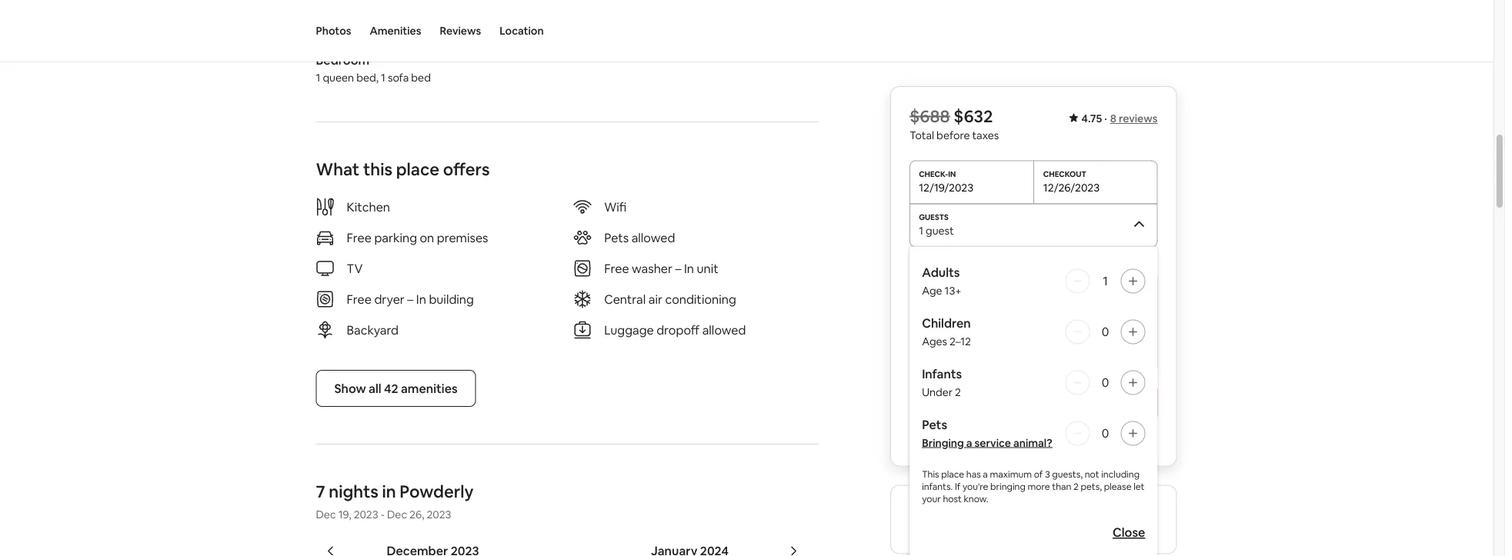 Task type: locate. For each thing, give the bounding box(es) containing it.
place up if
[[942, 468, 965, 480]]

– right the washer
[[675, 261, 682, 277]]

on for premises
[[420, 230, 434, 246]]

2 horizontal spatial before
[[1088, 338, 1117, 349]]

a right for
[[1016, 350, 1021, 362]]

all
[[369, 381, 382, 397]]

this down infants.
[[910, 504, 934, 520]]

bringing a service animal? button
[[922, 436, 1053, 450]]

– for washer
[[675, 261, 682, 277]]

cancellation policies
[[910, 259, 1005, 269]]

13+
[[945, 284, 962, 298]]

1 horizontal spatial is
[[951, 520, 959, 535]]

a right has
[[983, 468, 988, 480]]

age
[[922, 284, 943, 298]]

1 2023 from the left
[[354, 509, 378, 522]]

1
[[316, 71, 320, 85], [381, 71, 386, 85], [919, 224, 924, 237], [1103, 273, 1108, 289]]

pets
[[604, 230, 629, 246], [922, 417, 948, 433]]

before down $632
[[937, 128, 970, 142]]

calendar application
[[298, 527, 1336, 557]]

fully
[[1003, 520, 1026, 535]]

1 horizontal spatial pets
[[922, 417, 948, 433]]

booked.
[[1029, 520, 1076, 535]]

this up infants.
[[922, 468, 940, 480]]

1 horizontal spatial in
[[684, 261, 694, 277]]

1 horizontal spatial on
[[958, 350, 969, 362]]

in left unit
[[684, 261, 694, 277]]

– right the 'dryer'
[[407, 292, 414, 308]]

pets for pets allowed
[[604, 230, 629, 246]]

is left usually
[[951, 520, 959, 535]]

yet
[[1081, 434, 1097, 448]]

0 horizontal spatial place
[[396, 159, 440, 181]]

1 guest
[[919, 224, 954, 237]]

close
[[1113, 525, 1146, 541]]

in inside refundable free cancellation before dec 18. cancel before check-in on dec 19 for a partial refund.
[[949, 350, 956, 362]]

19
[[990, 350, 999, 362]]

0 vertical spatial –
[[675, 261, 682, 277]]

is down infants.
[[936, 504, 945, 520]]

0 vertical spatial this
[[922, 468, 940, 480]]

in inside 7 nights in powderly dec 19, 2023 - dec 26, 2023
[[382, 481, 396, 503]]

1 vertical spatial in
[[416, 292, 426, 308]]

bedroom image
[[316, 0, 561, 41]]

cancel
[[1057, 338, 1086, 349]]

0
[[1102, 324, 1109, 340], [1102, 375, 1109, 391], [1102, 426, 1109, 441]]

12/19/2023
[[919, 181, 974, 194]]

infants under 2
[[922, 366, 962, 399]]

0 horizontal spatial pets
[[604, 230, 629, 246]]

in down 2–12
[[949, 350, 956, 362]]

1 horizontal spatial before
[[994, 338, 1022, 349]]

free up check-
[[920, 338, 939, 349]]

place inside this place has a maximum of 3 guests, not including infants. if you're bringing more than 2 pets, please let your host know.
[[942, 468, 965, 480]]

2 right under
[[955, 385, 961, 399]]

– for dryer
[[407, 292, 414, 308]]

2 vertical spatial on
[[1097, 504, 1111, 520]]

adults
[[922, 265, 960, 281]]

you're
[[963, 481, 989, 493]]

3 0 from the top
[[1102, 426, 1109, 441]]

this
[[363, 159, 393, 181]]

in for building
[[416, 292, 426, 308]]

non-
[[920, 283, 944, 297]]

what this place offers
[[316, 159, 490, 181]]

than
[[1052, 481, 1072, 493]]

before for refundable
[[994, 338, 1022, 349]]

2 horizontal spatial on
[[1097, 504, 1111, 520]]

dec left 19,
[[316, 509, 336, 522]]

non-refundable
[[920, 283, 998, 297]]

0 vertical spatial 2
[[955, 385, 961, 399]]

1 0 from the top
[[1102, 324, 1109, 340]]

place
[[396, 159, 440, 181], [942, 468, 965, 480], [1063, 504, 1094, 520]]

None radio
[[1131, 281, 1148, 298], [1131, 318, 1148, 334], [1131, 281, 1148, 298], [1131, 318, 1148, 334]]

reviews
[[440, 24, 481, 38]]

washer
[[632, 261, 673, 277]]

pets up bringing
[[922, 417, 948, 433]]

on down pets,
[[1097, 504, 1111, 520]]

place for this place has a maximum of 3 guests, not including infants. if you're bringing more than 2 pets, please let your host know.
[[942, 468, 965, 480]]

0 horizontal spatial in
[[382, 481, 396, 503]]

you
[[971, 434, 989, 448]]

has
[[967, 468, 981, 480]]

on right parking
[[420, 230, 434, 246]]

1 horizontal spatial allowed
[[703, 323, 746, 338]]

on for airbnb
[[1097, 504, 1111, 520]]

a inside refundable free cancellation before dec 18. cancel before check-in on dec 19 for a partial refund.
[[1016, 350, 1021, 362]]

1 vertical spatial on
[[958, 350, 969, 362]]

a left service
[[967, 436, 973, 450]]

this for this is a rare find.
[[910, 504, 934, 520]]

0 inside pets group
[[1102, 426, 1109, 441]]

dropoff
[[657, 323, 700, 338]]

0 vertical spatial allowed
[[632, 230, 675, 246]]

in up -
[[382, 481, 396, 503]]

before up for
[[994, 338, 1022, 349]]

0 vertical spatial on
[[420, 230, 434, 246]]

under
[[922, 385, 953, 399]]

guests,
[[1052, 468, 1083, 480]]

1 vertical spatial place
[[942, 468, 965, 480]]

0 vertical spatial place
[[396, 159, 440, 181]]

2 horizontal spatial place
[[1063, 504, 1094, 520]]

allowed down conditioning
[[703, 323, 746, 338]]

a
[[1016, 350, 1021, 362], [967, 436, 973, 450], [983, 468, 988, 480], [948, 504, 955, 520]]

let
[[1134, 481, 1145, 493]]

1 vertical spatial this
[[910, 504, 934, 520]]

partial
[[1023, 350, 1050, 362]]

in
[[684, 261, 694, 277], [416, 292, 426, 308]]

1 vertical spatial 0
[[1102, 375, 1109, 391]]

please
[[1104, 481, 1132, 493]]

be
[[1022, 434, 1035, 448]]

allowed up the washer
[[632, 230, 675, 246]]

pets down wifi
[[604, 230, 629, 246]]

2 right than
[[1074, 481, 1079, 493]]

2023
[[354, 509, 378, 522], [427, 509, 451, 522]]

1 horizontal spatial 2
[[1074, 481, 1079, 493]]

0 horizontal spatial in
[[416, 292, 426, 308]]

cancellation
[[941, 338, 992, 349]]

1 horizontal spatial place
[[942, 468, 965, 480]]

0 inside infants group
[[1102, 375, 1109, 391]]

0 vertical spatial in
[[684, 261, 694, 277]]

1 vertical spatial 2
[[1074, 481, 1079, 493]]

free up central
[[604, 261, 629, 277]]

in left building
[[416, 292, 426, 308]]

12/26/2023
[[1044, 181, 1100, 194]]

0 horizontal spatial allowed
[[632, 230, 675, 246]]

before right cancel
[[1088, 338, 1117, 349]]

bringing
[[922, 436, 964, 450]]

this
[[922, 468, 940, 480], [910, 504, 934, 520]]

2 vertical spatial place
[[1063, 504, 1094, 520]]

children
[[922, 316, 971, 331]]

location button
[[500, 0, 544, 62]]

show all 42 amenities button
[[316, 371, 476, 408]]

2023 left -
[[354, 509, 378, 522]]

of
[[1034, 468, 1043, 480]]

0 horizontal spatial on
[[420, 230, 434, 246]]

is inside the rachel's place on airbnb is usually fully booked.
[[951, 520, 959, 535]]

pets,
[[1081, 481, 1102, 493]]

reviews button
[[440, 0, 481, 62]]

dec right -
[[387, 509, 407, 522]]

1 inside adults group
[[1103, 273, 1108, 289]]

find.
[[983, 504, 1009, 520]]

1 vertical spatial –
[[407, 292, 414, 308]]

before inside $688 $632 total before taxes
[[937, 128, 970, 142]]

place inside the rachel's place on airbnb is usually fully booked.
[[1063, 504, 1094, 520]]

refundable
[[944, 283, 998, 297]]

show
[[334, 381, 366, 397]]

free left the 'dryer'
[[347, 292, 372, 308]]

1 horizontal spatial –
[[675, 261, 682, 277]]

place down pets,
[[1063, 504, 1094, 520]]

2 2023 from the left
[[427, 509, 451, 522]]

0 inside "children" group
[[1102, 324, 1109, 340]]

1 horizontal spatial 2023
[[427, 509, 451, 522]]

allowed
[[632, 230, 675, 246], [703, 323, 746, 338]]

dryer
[[374, 292, 405, 308]]

2023 right 26,
[[427, 509, 451, 522]]

place for rachel's place on airbnb is usually fully booked.
[[1063, 504, 1094, 520]]

·
[[1105, 112, 1107, 125]]

amenities button
[[370, 0, 421, 62]]

dec
[[1024, 338, 1042, 349], [971, 350, 988, 362], [316, 509, 336, 522], [387, 509, 407, 522]]

0 vertical spatial pets
[[604, 230, 629, 246]]

19,
[[338, 509, 351, 522]]

0 horizontal spatial 2023
[[354, 509, 378, 522]]

2 0 from the top
[[1102, 375, 1109, 391]]

0 vertical spatial in
[[949, 350, 956, 362]]

air
[[649, 292, 663, 308]]

free up tv
[[347, 230, 372, 246]]

pets inside pets bringing a service animal?
[[922, 417, 948, 433]]

0 horizontal spatial 2
[[955, 385, 961, 399]]

4.75
[[1082, 112, 1102, 125]]

on down cancellation
[[958, 350, 969, 362]]

bringing
[[991, 481, 1026, 493]]

this inside this place has a maximum of 3 guests, not including infants. if you're bringing more than 2 pets, please let your host know.
[[922, 468, 940, 480]]

2 vertical spatial 0
[[1102, 426, 1109, 441]]

sofa
[[388, 71, 409, 85]]

1 vertical spatial allowed
[[703, 323, 746, 338]]

1 vertical spatial in
[[382, 481, 396, 503]]

what
[[316, 159, 360, 181]]

1 vertical spatial pets
[[922, 417, 948, 433]]

photos
[[316, 24, 351, 38]]

0 horizontal spatial before
[[937, 128, 970, 142]]

1 horizontal spatial in
[[949, 350, 956, 362]]

0 vertical spatial 0
[[1102, 324, 1109, 340]]

location
[[500, 24, 544, 38]]

on inside the rachel's place on airbnb is usually fully booked.
[[1097, 504, 1111, 520]]

pets allowed
[[604, 230, 675, 246]]

on
[[420, 230, 434, 246], [958, 350, 969, 362], [1097, 504, 1111, 520]]

animal?
[[1014, 436, 1053, 450]]

infants.
[[922, 481, 953, 493]]

0 horizontal spatial –
[[407, 292, 414, 308]]

if
[[955, 481, 961, 493]]

this is a rare find.
[[910, 504, 1009, 520]]

place right this
[[396, 159, 440, 181]]



Task type: describe. For each thing, give the bounding box(es) containing it.
a inside pets bringing a service animal?
[[967, 436, 973, 450]]

free washer – in unit
[[604, 261, 719, 277]]

3
[[1045, 468, 1050, 480]]

-
[[381, 509, 385, 522]]

in for unit
[[684, 261, 694, 277]]

close button
[[1105, 518, 1153, 548]]

tv
[[347, 261, 363, 277]]

more
[[1028, 481, 1050, 493]]

free parking on premises
[[347, 230, 488, 246]]

free inside refundable free cancellation before dec 18. cancel before check-in on dec 19 for a partial refund.
[[920, 338, 939, 349]]

7
[[316, 481, 325, 503]]

reviews
[[1119, 112, 1158, 125]]

host
[[943, 493, 962, 505]]

refundable free cancellation before dec 18. cancel before check-in on dec 19 for a partial refund.
[[920, 319, 1117, 362]]

4.75 · 8 reviews
[[1082, 112, 1158, 125]]

26,
[[410, 509, 424, 522]]

infants group
[[922, 366, 1146, 399]]

you won't be charged yet
[[971, 434, 1097, 448]]

rachel's
[[1015, 504, 1061, 520]]

adults age 13+
[[922, 265, 962, 298]]

this for this place has a maximum of 3 guests, not including infants. if you're bringing more than 2 pets, please let your host know.
[[922, 468, 940, 480]]

unit
[[697, 261, 719, 277]]

2 inside this place has a maximum of 3 guests, not including infants. if you're bringing more than 2 pets, please let your host know.
[[1074, 481, 1079, 493]]

charged
[[1037, 434, 1078, 448]]

1 guest button
[[910, 204, 1158, 247]]

a inside this place has a maximum of 3 guests, not including infants. if you're bringing more than 2 pets, please let your host know.
[[983, 468, 988, 480]]

cancellation
[[910, 259, 970, 269]]

central air conditioning
[[604, 292, 736, 308]]

parking
[[374, 230, 417, 246]]

for
[[1001, 350, 1014, 362]]

2–12
[[950, 334, 971, 348]]

including
[[1102, 468, 1140, 480]]

1 inside dropdown button
[[919, 224, 924, 237]]

service
[[975, 436, 1011, 450]]

infants
[[922, 366, 962, 382]]

bed
[[411, 71, 431, 85]]

maximum
[[990, 468, 1032, 480]]

free for free parking on premises
[[347, 230, 372, 246]]

free for free washer – in unit
[[604, 261, 629, 277]]

pets bringing a service animal?
[[922, 417, 1053, 450]]

2 inside infants under 2
[[955, 385, 961, 399]]

policies
[[971, 259, 1005, 269]]

children group
[[922, 316, 1146, 348]]

total
[[910, 128, 934, 142]]

0 for pets
[[1102, 426, 1109, 441]]

adults group
[[922, 265, 1146, 298]]

queen
[[323, 71, 354, 85]]

this place has a maximum of 3 guests, not including infants. if you're bringing more than 2 pets, please let your host know.
[[922, 468, 1145, 505]]

refundable
[[920, 319, 977, 333]]

free for free dryer – in building
[[347, 292, 372, 308]]

ages
[[922, 334, 948, 348]]

building
[[429, 292, 474, 308]]

wifi
[[604, 200, 627, 215]]

central
[[604, 292, 646, 308]]

pets for pets bringing a service animal?
[[922, 417, 948, 433]]

premises
[[437, 230, 488, 246]]

usually
[[962, 520, 1000, 535]]

backyard
[[347, 323, 399, 338]]

pets group
[[922, 417, 1146, 450]]

know.
[[964, 493, 989, 505]]

refund.
[[1052, 350, 1082, 362]]

show all 42 amenities
[[334, 381, 458, 397]]

powderly
[[400, 481, 474, 503]]

photos button
[[316, 0, 351, 62]]

amenities
[[370, 24, 421, 38]]

8
[[1111, 112, 1117, 125]]

$632
[[954, 105, 993, 127]]

on inside refundable free cancellation before dec 18. cancel before check-in on dec 19 for a partial refund.
[[958, 350, 969, 362]]

guest
[[926, 224, 954, 237]]

0 for children
[[1102, 324, 1109, 340]]

before for $688
[[937, 128, 970, 142]]

0 horizontal spatial is
[[936, 504, 945, 520]]

a left rare
[[948, 504, 955, 520]]

18.
[[1044, 338, 1055, 349]]

dec up partial
[[1024, 338, 1042, 349]]

bedroom
[[316, 53, 370, 68]]

not
[[1085, 468, 1100, 480]]

dec left 19
[[971, 350, 988, 362]]

luggage dropoff allowed
[[604, 323, 746, 338]]

0 for infants
[[1102, 375, 1109, 391]]

bed,
[[357, 71, 379, 85]]

$688 $632 total before taxes
[[910, 105, 999, 142]]

children ages 2–12
[[922, 316, 971, 348]]

rare
[[957, 504, 980, 520]]

nights
[[329, 481, 379, 503]]

free dryer – in building
[[347, 292, 474, 308]]



Task type: vqa. For each thing, say whether or not it's contained in the screenshot.
left 'place'
yes



